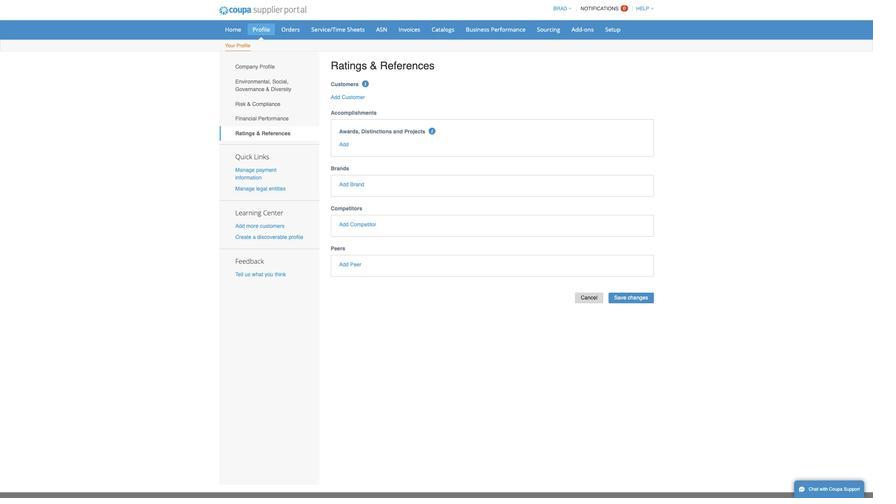 Task type: locate. For each thing, give the bounding box(es) containing it.
add up create
[[235, 223, 245, 229]]

0 vertical spatial performance
[[491, 26, 526, 33]]

manage down information
[[235, 186, 255, 192]]

1 horizontal spatial references
[[380, 59, 435, 72]]

business performance link
[[461, 24, 530, 35]]

ratings & references down financial performance
[[235, 130, 290, 136]]

tell us what you think
[[235, 271, 286, 278]]

profile down coupa supplier portal image
[[253, 26, 270, 33]]

service/time sheets link
[[306, 24, 370, 35]]

1 vertical spatial ratings
[[235, 130, 255, 136]]

0 vertical spatial manage
[[235, 167, 255, 173]]

navigation
[[550, 1, 654, 16]]

additional information image for awards, distinctions and projects
[[429, 128, 436, 134]]

manage legal entities link
[[235, 186, 286, 192]]

& left diversity on the top
[[266, 86, 269, 92]]

invoices link
[[394, 24, 425, 35]]

financial
[[235, 116, 257, 122]]

profile for your profile
[[236, 43, 250, 48]]

a
[[253, 234, 256, 240]]

add for add customer
[[331, 94, 340, 100]]

environmental,
[[235, 78, 271, 85]]

peer
[[350, 261, 361, 267]]

1 horizontal spatial ratings
[[331, 59, 367, 72]]

ratings & references down asn link
[[331, 59, 435, 72]]

0 vertical spatial references
[[380, 59, 435, 72]]

add for add peer
[[339, 261, 349, 267]]

add brand
[[339, 181, 364, 187]]

home link
[[220, 24, 246, 35]]

brad link
[[550, 6, 572, 11]]

quick
[[235, 152, 252, 161]]

references down financial performance link at left
[[262, 130, 290, 136]]

sourcing link
[[532, 24, 565, 35]]

add-ons
[[572, 26, 594, 33]]

company profile link
[[219, 59, 319, 74]]

manage up information
[[235, 167, 255, 173]]

1 vertical spatial additional information image
[[429, 128, 436, 134]]

add down awards,
[[339, 141, 349, 147]]

performance right "business"
[[491, 26, 526, 33]]

diversity
[[271, 86, 291, 92]]

2 manage from the top
[[235, 186, 255, 192]]

additional information image
[[362, 80, 369, 87], [429, 128, 436, 134]]

profile
[[253, 26, 270, 33], [236, 43, 250, 48], [260, 64, 275, 70]]

add button
[[339, 140, 349, 148]]

add more customers
[[235, 223, 285, 229]]

ratings & references
[[331, 59, 435, 72], [235, 130, 290, 136]]

additional information image up customer
[[362, 80, 369, 87]]

add peer button
[[339, 260, 361, 268]]

your profile
[[225, 43, 250, 48]]

profile
[[289, 234, 303, 240]]

0 vertical spatial profile
[[253, 26, 270, 33]]

add customer
[[331, 94, 365, 100]]

ratings up customers
[[331, 59, 367, 72]]

risk
[[235, 101, 246, 107]]

add left peer
[[339, 261, 349, 267]]

manage for manage legal entities
[[235, 186, 255, 192]]

1 manage from the top
[[235, 167, 255, 173]]

0 vertical spatial ratings & references
[[331, 59, 435, 72]]

ratings
[[331, 59, 367, 72], [235, 130, 255, 136]]

financial performance link
[[219, 111, 319, 126]]

0 horizontal spatial references
[[262, 130, 290, 136]]

catalogs
[[432, 26, 454, 33]]

add left brand
[[339, 181, 349, 187]]

add down customers
[[331, 94, 340, 100]]

peers
[[331, 245, 345, 251]]

orders
[[281, 26, 300, 33]]

navigation containing notifications 0
[[550, 1, 654, 16]]

1 vertical spatial ratings & references
[[235, 130, 290, 136]]

more
[[246, 223, 258, 229]]

0 horizontal spatial performance
[[258, 116, 289, 122]]

competitors
[[331, 205, 362, 211]]

references inside the ratings & references link
[[262, 130, 290, 136]]

environmental, social, governance & diversity link
[[219, 74, 319, 97]]

references
[[380, 59, 435, 72], [262, 130, 290, 136]]

profile up environmental, social, governance & diversity link
[[260, 64, 275, 70]]

sheets
[[347, 26, 365, 33]]

awards, distinctions and projects
[[339, 128, 425, 134]]

1 vertical spatial performance
[[258, 116, 289, 122]]

0 vertical spatial additional information image
[[362, 80, 369, 87]]

manage
[[235, 167, 255, 173], [235, 186, 255, 192]]

customers
[[331, 81, 359, 87]]

additional information image right projects
[[429, 128, 436, 134]]

references down invoices
[[380, 59, 435, 72]]

1 vertical spatial references
[[262, 130, 290, 136]]

profile right your
[[236, 43, 250, 48]]

tell us what you think button
[[235, 271, 286, 278]]

create a discoverable profile
[[235, 234, 303, 240]]

financial performance
[[235, 116, 289, 122]]

2 vertical spatial profile
[[260, 64, 275, 70]]

quick links
[[235, 152, 269, 161]]

risk & compliance link
[[219, 97, 319, 111]]

add
[[331, 94, 340, 100], [339, 141, 349, 147], [339, 181, 349, 187], [339, 221, 349, 227], [235, 223, 245, 229], [339, 261, 349, 267]]

add down competitors
[[339, 221, 349, 227]]

add peer
[[339, 261, 361, 267]]

environmental, social, governance & diversity
[[235, 78, 291, 92]]

feedback
[[235, 257, 264, 266]]

0 horizontal spatial ratings
[[235, 130, 255, 136]]

cancel
[[581, 295, 597, 301]]

1 vertical spatial profile
[[236, 43, 250, 48]]

chat with coupa support button
[[794, 481, 864, 498]]

add-ons link
[[567, 24, 599, 35]]

chat with coupa support
[[809, 487, 860, 492]]

entities
[[269, 186, 286, 192]]

1 horizontal spatial additional information image
[[429, 128, 436, 134]]

sourcing
[[537, 26, 560, 33]]

what
[[252, 271, 263, 278]]

distinctions
[[361, 128, 392, 134]]

accomplishments
[[331, 110, 377, 116]]

brands
[[331, 165, 349, 171]]

manage inside manage payment information
[[235, 167, 255, 173]]

1 vertical spatial manage
[[235, 186, 255, 192]]

governance
[[235, 86, 264, 92]]

awards,
[[339, 128, 360, 134]]

save changes button
[[608, 293, 654, 303]]

asn
[[376, 26, 387, 33]]

1 horizontal spatial performance
[[491, 26, 526, 33]]

additional information image for customers
[[362, 80, 369, 87]]

ratings down financial
[[235, 130, 255, 136]]

coupa
[[829, 487, 843, 492]]

& down asn
[[370, 59, 377, 72]]

add for add brand
[[339, 181, 349, 187]]

performance down risk & compliance link
[[258, 116, 289, 122]]

discoverable
[[257, 234, 287, 240]]

company profile
[[235, 64, 275, 70]]

0 horizontal spatial additional information image
[[362, 80, 369, 87]]

profile link
[[248, 24, 275, 35]]



Task type: vqa. For each thing, say whether or not it's contained in the screenshot.
the Competitor
yes



Task type: describe. For each thing, give the bounding box(es) containing it.
brad
[[553, 6, 567, 11]]

performance for financial performance
[[258, 116, 289, 122]]

ons
[[584, 26, 594, 33]]

invoices
[[399, 26, 420, 33]]

performance for business performance
[[491, 26, 526, 33]]

information
[[235, 174, 262, 180]]

you
[[265, 271, 273, 278]]

chat
[[809, 487, 818, 492]]

service/time sheets
[[311, 26, 365, 33]]

business performance
[[466, 26, 526, 33]]

create a discoverable profile link
[[235, 234, 303, 240]]

add customer button
[[331, 93, 365, 101]]

manage payment information link
[[235, 167, 277, 180]]

catalogs link
[[427, 24, 459, 35]]

manage legal entities
[[235, 186, 286, 192]]

add competitor
[[339, 221, 376, 227]]

& right risk
[[247, 101, 251, 107]]

profile inside 'link'
[[253, 26, 270, 33]]

legal
[[256, 186, 267, 192]]

manage for manage payment information
[[235, 167, 255, 173]]

asn link
[[371, 24, 392, 35]]

notifications 0
[[581, 5, 626, 11]]

changes
[[628, 295, 648, 301]]

add for add
[[339, 141, 349, 147]]

0 vertical spatial ratings
[[331, 59, 367, 72]]

0 horizontal spatial ratings & references
[[235, 130, 290, 136]]

& down financial performance
[[256, 130, 260, 136]]

customers
[[260, 223, 285, 229]]

manage payment information
[[235, 167, 277, 180]]

learning
[[235, 208, 261, 217]]

tell
[[235, 271, 243, 278]]

orders link
[[276, 24, 305, 35]]

and
[[393, 128, 403, 134]]

support
[[844, 487, 860, 492]]

notifications
[[581, 6, 619, 11]]

company
[[235, 64, 258, 70]]

profile for company profile
[[260, 64, 275, 70]]

ratings & references link
[[219, 126, 319, 141]]

coupa supplier portal image
[[214, 1, 312, 20]]

payment
[[256, 167, 277, 173]]

save changes
[[614, 295, 648, 301]]

center
[[263, 208, 283, 217]]

cancel link
[[575, 293, 603, 303]]

1 horizontal spatial ratings & references
[[331, 59, 435, 72]]

your
[[225, 43, 235, 48]]

save
[[614, 295, 626, 301]]

add more customers link
[[235, 223, 285, 229]]

competitor
[[350, 221, 376, 227]]

customer
[[342, 94, 365, 100]]

your profile link
[[225, 41, 251, 51]]

add for add more customers
[[235, 223, 245, 229]]

think
[[275, 271, 286, 278]]

projects
[[404, 128, 425, 134]]

create
[[235, 234, 251, 240]]

links
[[254, 152, 269, 161]]

business
[[466, 26, 489, 33]]

setup
[[605, 26, 621, 33]]

help
[[636, 6, 649, 11]]

help link
[[633, 6, 654, 11]]

service/time
[[311, 26, 345, 33]]

add brand button
[[339, 180, 364, 188]]

learning center
[[235, 208, 283, 217]]

add for add competitor
[[339, 221, 349, 227]]

risk & compliance
[[235, 101, 280, 107]]

& inside environmental, social, governance & diversity
[[266, 86, 269, 92]]

with
[[820, 487, 828, 492]]

setup link
[[600, 24, 626, 35]]

add-
[[572, 26, 584, 33]]

compliance
[[252, 101, 280, 107]]

add competitor button
[[339, 220, 376, 228]]

us
[[245, 271, 250, 278]]

social,
[[272, 78, 288, 85]]



